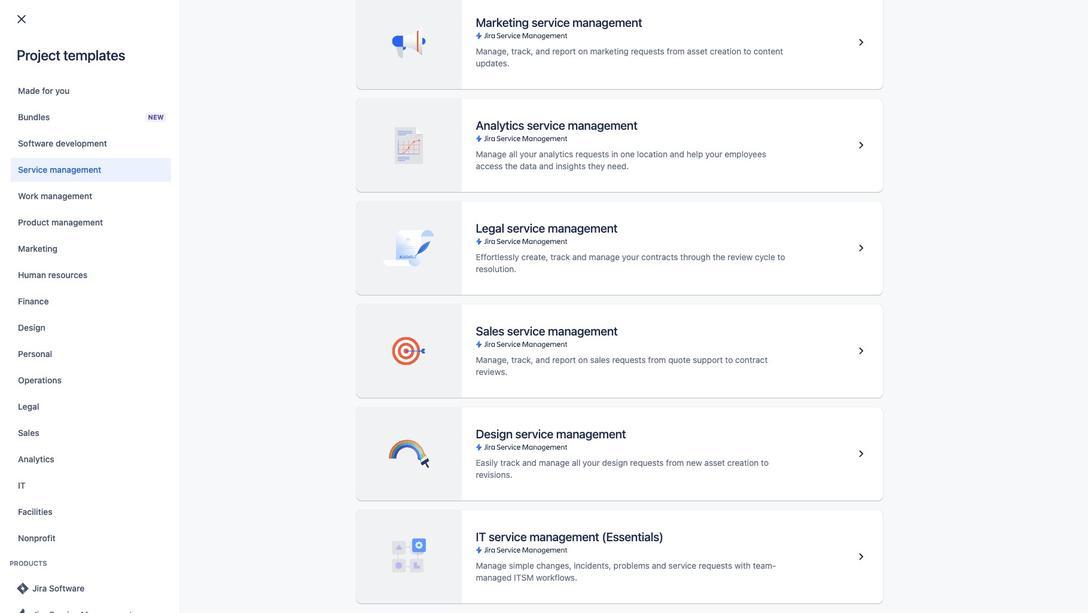 Task type: describe. For each thing, give the bounding box(es) containing it.
manage, for marketing
[[476, 46, 509, 56]]

all inside easily track and manage all your design requests from new asset creation to revisions.
[[572, 458, 581, 468]]

team-
[[754, 561, 777, 571]]

analytics for analytics service management
[[476, 119, 525, 132]]

0 vertical spatial jira
[[205, 88, 219, 98]]

sales button
[[11, 421, 171, 445]]

new
[[148, 113, 164, 121]]

review
[[728, 252, 753, 262]]

you
[[55, 86, 70, 96]]

create project
[[728, 52, 785, 62]]

marketing service management image
[[855, 35, 869, 50]]

service management button
[[11, 158, 171, 182]]

primary element
[[7, 0, 852, 33]]

jira software
[[32, 584, 85, 594]]

the inside manage all your analytics requests in one location and help your employees access the data and insights they need.
[[505, 161, 518, 171]]

projects
[[24, 49, 75, 66]]

nova project
[[71, 260, 120, 270]]

insights
[[556, 161, 586, 171]]

analytics service management image
[[855, 138, 869, 153]]

service for marketing
[[532, 16, 570, 29]]

software development
[[18, 138, 107, 148]]

service for design
[[516, 427, 554, 441]]

management for it service management (essentials)
[[530, 530, 600, 544]]

work management button
[[11, 184, 171, 208]]

human resources
[[18, 270, 87, 280]]

legal service management
[[476, 222, 618, 235]]

star project-1374 image
[[28, 287, 42, 301]]

back to projects image
[[14, 12, 29, 26]]

requests inside manage all your analytics requests in one location and help your employees access the data and insights they need.
[[576, 149, 610, 159]]

create button
[[436, 7, 476, 26]]

human resources button
[[11, 263, 171, 287]]

they
[[589, 161, 605, 171]]

it for it service management (essentials)
[[476, 530, 486, 544]]

with
[[735, 561, 751, 571]]

asset inside manage, track, and report on marketing requests from asset creation to content updates.
[[688, 46, 708, 56]]

effortlessly create, track and manage your contracts through the review cycle to resolution.
[[476, 252, 786, 274]]

Search Projects text field
[[25, 85, 142, 102]]

management for legal service management
[[548, 222, 618, 235]]

2 software from the top
[[384, 203, 418, 213]]

(essentials)
[[602, 530, 664, 544]]

team- for goodmorning
[[322, 174, 346, 184]]

service inside the manage simple changes, incidents, problems and service requests with team- managed itsm workflows.
[[669, 561, 697, 571]]

revisions.
[[476, 470, 513, 480]]

service management
[[18, 165, 101, 175]]

sales for sales service management
[[476, 324, 505, 338]]

support
[[693, 355, 724, 365]]

nonprofit button
[[11, 527, 171, 551]]

lead
[[481, 121, 500, 131]]

create project button
[[721, 48, 792, 67]]

to inside easily track and manage all your design requests from new asset creation to revisions.
[[762, 458, 769, 468]]

incidents,
[[574, 561, 612, 571]]

employees
[[725, 149, 767, 159]]

one
[[621, 149, 635, 159]]

requests inside manage, track, and report on marketing requests from asset creation to content updates.
[[631, 46, 665, 56]]

go
[[71, 145, 82, 155]]

and left help at the right top of page
[[670, 149, 685, 159]]

project
[[757, 52, 785, 62]]

name button
[[47, 119, 91, 132]]

product discovery
[[322, 232, 393, 242]]

managed for star nova project icon
[[346, 260, 382, 271]]

management inside "button"
[[52, 217, 103, 227]]

analytics service management
[[476, 119, 638, 132]]

work management
[[18, 191, 92, 201]]

access
[[476, 161, 503, 171]]

to inside manage, track, and report on sales requests from quote support to contract reviews.
[[726, 355, 734, 365]]

track, for sales
[[512, 355, 534, 365]]

create for create project
[[728, 52, 755, 62]]

analytics
[[540, 149, 574, 159]]

track inside easily track and manage all your design requests from new asset creation to revisions.
[[501, 458, 520, 468]]

operations
[[18, 375, 62, 386]]

manage, for sales
[[476, 355, 509, 365]]

it service management (essentials) image
[[855, 550, 869, 565]]

human
[[18, 270, 46, 280]]

name
[[51, 121, 74, 131]]

operations button
[[11, 369, 171, 393]]

legal service management image
[[855, 241, 869, 256]]

management for marketing service management
[[573, 16, 643, 29]]

creation inside easily track and manage all your design requests from new asset creation to revisions.
[[728, 458, 759, 468]]

market
[[94, 145, 121, 155]]

lead button
[[476, 119, 514, 132]]

reviews.
[[476, 367, 508, 377]]

personal
[[18, 349, 52, 359]]

team-managed software for star project-1374 icon
[[322, 289, 418, 299]]

nova project link
[[51, 259, 217, 273]]

product management button
[[11, 211, 171, 235]]

easily
[[476, 458, 498, 468]]

nova
[[71, 260, 90, 270]]

through
[[681, 252, 711, 262]]

service for it
[[489, 530, 527, 544]]

software for star project-1374 icon
[[384, 289, 418, 299]]

your inside easily track and manage all your design requests from new asset creation to revisions.
[[583, 458, 600, 468]]

star nacho prod image
[[28, 230, 42, 244]]

management up the product management
[[41, 191, 92, 201]]

marketing for marketing service management
[[476, 16, 529, 29]]

data
[[520, 161, 537, 171]]

contract
[[736, 355, 768, 365]]

product for product management
[[18, 217, 49, 227]]

legal for legal service management
[[476, 222, 505, 235]]

finance
[[18, 296, 49, 307]]

management for sales service management
[[548, 324, 618, 338]]

star go to market sample image
[[28, 144, 42, 158]]

problems
[[614, 561, 650, 571]]

finance button
[[11, 290, 171, 314]]

management for analytics service management
[[568, 119, 638, 132]]

easily track and manage all your design requests from new asset creation to revisions.
[[476, 458, 769, 480]]

manage for it
[[476, 561, 507, 571]]

manage simple changes, incidents, problems and service requests with team- managed itsm workflows.
[[476, 561, 777, 583]]

project templates
[[17, 47, 125, 63]]

1 vertical spatial software
[[49, 584, 85, 594]]

5 team- from the top
[[322, 289, 346, 299]]

resolution.
[[476, 264, 517, 274]]

your right help at the right top of page
[[706, 149, 723, 159]]

contracts
[[642, 252, 679, 262]]

managed for star go to market sample 'image'
[[346, 145, 382, 156]]

analytics for analytics
[[18, 454, 54, 465]]

managed for star project-1374 icon
[[346, 289, 382, 299]]

team-managed software for star goodmorning "image"
[[322, 174, 418, 184]]

updates.
[[476, 58, 510, 68]]

and down analytics
[[540, 161, 554, 171]]

go to market sample
[[71, 145, 151, 155]]

management down go
[[50, 165, 101, 175]]



Task type: vqa. For each thing, say whether or not it's contained in the screenshot.
the topmost Close
no



Task type: locate. For each thing, give the bounding box(es) containing it.
1 vertical spatial manage,
[[476, 355, 509, 365]]

management
[[573, 16, 643, 29], [568, 119, 638, 132], [50, 165, 101, 175], [41, 191, 92, 201], [52, 217, 103, 227], [548, 222, 618, 235], [548, 324, 618, 338], [557, 427, 626, 441], [530, 530, 600, 544]]

1 horizontal spatial track
[[551, 252, 571, 262]]

create,
[[522, 252, 549, 262]]

sales up reviews.
[[476, 324, 505, 338]]

from for sales service management
[[649, 355, 667, 365]]

1 vertical spatial sales
[[18, 428, 39, 438]]

1 vertical spatial track,
[[512, 355, 534, 365]]

managed for star goodmorning "image"
[[346, 174, 382, 184]]

team-managed software
[[322, 174, 418, 184], [322, 203, 418, 213], [322, 260, 418, 271], [322, 289, 418, 299]]

legal for legal
[[18, 402, 39, 412]]

1 vertical spatial manage
[[539, 458, 570, 468]]

2 team- from the top
[[322, 174, 346, 184]]

it for it
[[18, 481, 26, 491]]

sales for sales
[[18, 428, 39, 438]]

0 horizontal spatial the
[[505, 161, 518, 171]]

0 vertical spatial all
[[509, 149, 518, 159]]

report inside manage, track, and report on sales requests from quote support to contract reviews.
[[553, 355, 576, 365]]

4 team- from the top
[[322, 260, 346, 271]]

report for sales
[[553, 355, 576, 365]]

2 on from the top
[[579, 355, 588, 365]]

analytics
[[476, 119, 525, 132], [18, 454, 54, 465]]

0 vertical spatial manage,
[[476, 46, 509, 56]]

creation inside manage, track, and report on marketing requests from asset creation to content updates.
[[711, 46, 742, 56]]

goodmorning link
[[51, 172, 217, 187]]

0 vertical spatial sales
[[476, 324, 505, 338]]

analytics button
[[11, 448, 171, 472]]

made for you button
[[11, 79, 171, 103]]

sales service management
[[476, 324, 618, 338]]

content
[[754, 46, 784, 56]]

requests inside easily track and manage all your design requests from new asset creation to revisions.
[[631, 458, 664, 468]]

the inside effortlessly create, track and manage your contracts through the review cycle to resolution.
[[713, 252, 726, 262]]

requests right marketing
[[631, 46, 665, 56]]

0 horizontal spatial jira
[[32, 584, 47, 594]]

service for analytics
[[527, 119, 566, 132]]

0 horizontal spatial track
[[501, 458, 520, 468]]

3 team-managed software from the top
[[322, 260, 418, 271]]

1 horizontal spatial create
[[728, 52, 755, 62]]

requests inside manage, track, and report on sales requests from quote support to contract reviews.
[[613, 355, 646, 365]]

it inside button
[[18, 481, 26, 491]]

team-managed software for star nova project icon
[[322, 260, 418, 271]]

0 horizontal spatial all
[[509, 149, 518, 159]]

project up made for you
[[17, 47, 61, 63]]

service for sales
[[508, 324, 546, 338]]

2 vertical spatial from
[[667, 458, 685, 468]]

to inside effortlessly create, track and manage your contracts through the review cycle to resolution.
[[778, 252, 786, 262]]

software down bundles
[[18, 138, 53, 148]]

team-
[[322, 145, 346, 156], [322, 174, 346, 184], [322, 203, 346, 213], [322, 260, 346, 271], [322, 289, 346, 299]]

1 team- from the top
[[322, 145, 346, 156]]

0 vertical spatial project
[[17, 47, 61, 63]]

1 vertical spatial project
[[92, 260, 120, 270]]

0 horizontal spatial legal
[[18, 402, 39, 412]]

for
[[42, 86, 53, 96]]

and inside manage, track, and report on marketing requests from asset creation to content updates.
[[536, 46, 550, 56]]

team-managed business
[[322, 145, 419, 156]]

creation
[[711, 46, 742, 56], [728, 458, 759, 468]]

1 vertical spatial the
[[713, 252, 726, 262]]

your left "design"
[[583, 458, 600, 468]]

1 vertical spatial it
[[476, 530, 486, 544]]

and inside easily track and manage all your design requests from new asset creation to revisions.
[[523, 458, 537, 468]]

1 vertical spatial marketing
[[18, 244, 58, 254]]

sales service management image
[[855, 344, 869, 359]]

design button
[[11, 316, 171, 340]]

1 horizontal spatial sales
[[476, 324, 505, 338]]

made for you
[[18, 86, 70, 96]]

0 vertical spatial create
[[443, 11, 469, 21]]

manage
[[589, 252, 620, 262], [539, 458, 570, 468]]

Search field
[[861, 7, 981, 26]]

1 horizontal spatial marketing
[[476, 16, 529, 29]]

manage, up reviews.
[[476, 355, 509, 365]]

create project group
[[721, 48, 849, 67]]

managed inside the manage simple changes, incidents, problems and service requests with team- managed itsm workflows.
[[476, 573, 512, 583]]

marketing service management
[[476, 16, 643, 29]]

design up easily in the left bottom of the page
[[476, 427, 513, 441]]

from
[[667, 46, 685, 56], [649, 355, 667, 365], [667, 458, 685, 468]]

legal button
[[11, 395, 171, 419]]

to
[[744, 46, 752, 56], [84, 145, 92, 155], [778, 252, 786, 262], [726, 355, 734, 365], [762, 458, 769, 468]]

1 vertical spatial all
[[572, 458, 581, 468]]

all down 'lead' button
[[509, 149, 518, 159]]

1 team-managed software from the top
[[322, 174, 418, 184]]

software for star nova project icon
[[384, 260, 418, 271]]

0 horizontal spatial manage
[[539, 458, 570, 468]]

0 horizontal spatial sales
[[18, 428, 39, 438]]

marketing button
[[11, 237, 171, 261]]

and inside the manage simple changes, incidents, problems and service requests with team- managed itsm workflows.
[[652, 561, 667, 571]]

1 vertical spatial report
[[553, 355, 576, 365]]

track
[[551, 252, 571, 262], [501, 458, 520, 468]]

personal button
[[11, 342, 171, 366]]

1 horizontal spatial design
[[476, 427, 513, 441]]

track, inside manage, track, and report on sales requests from quote support to contract reviews.
[[512, 355, 534, 365]]

on for sales service management
[[579, 355, 588, 365]]

on
[[579, 46, 588, 56], [579, 355, 588, 365]]

0 horizontal spatial project
[[17, 47, 61, 63]]

0 vertical spatial creation
[[711, 46, 742, 56]]

3 software from the top
[[384, 260, 418, 271]]

manage, track, and report on sales requests from quote support to contract reviews.
[[476, 355, 768, 377]]

work
[[18, 191, 38, 201]]

track up revisions.
[[501, 458, 520, 468]]

manage left contracts
[[589, 252, 620, 262]]

marketing up star nova project icon
[[18, 244, 58, 254]]

design inside button
[[18, 323, 45, 333]]

marketing
[[591, 46, 629, 56]]

jira down products
[[32, 584, 47, 594]]

4 team-managed software from the top
[[322, 289, 418, 299]]

cycle
[[756, 252, 776, 262]]

jira software image
[[16, 582, 30, 596], [16, 582, 30, 596]]

marketing
[[476, 16, 529, 29], [18, 244, 58, 254]]

2 team-managed software from the top
[[322, 203, 418, 213]]

manage down "design service management"
[[539, 458, 570, 468]]

from inside manage, track, and report on sales requests from quote support to contract reviews.
[[649, 355, 667, 365]]

1 vertical spatial design
[[476, 427, 513, 441]]

changes,
[[537, 561, 572, 571]]

go to market sample link
[[51, 144, 217, 158]]

product management
[[18, 217, 103, 227]]

design service management image
[[855, 447, 869, 462]]

asset left create project in the right top of the page
[[688, 46, 708, 56]]

need.
[[608, 161, 629, 171]]

1 vertical spatial product
[[322, 232, 352, 242]]

sales
[[476, 324, 505, 338], [18, 428, 39, 438]]

design
[[603, 458, 628, 468]]

on for marketing service management
[[579, 46, 588, 56]]

from for marketing service management
[[667, 46, 685, 56]]

and
[[536, 46, 550, 56], [670, 149, 685, 159], [540, 161, 554, 171], [573, 252, 587, 262], [536, 355, 550, 365], [523, 458, 537, 468], [652, 561, 667, 571]]

manage, track, and report on marketing requests from asset creation to content updates.
[[476, 46, 784, 68]]

manage all your analytics requests in one location and help your employees access the data and insights they need.
[[476, 149, 767, 171]]

sales inside button
[[18, 428, 39, 438]]

and inside effortlessly create, track and manage your contracts through the review cycle to resolution.
[[573, 252, 587, 262]]

your
[[520, 149, 537, 159], [706, 149, 723, 159], [623, 252, 640, 262], [583, 458, 600, 468]]

0 horizontal spatial analytics
[[18, 454, 54, 465]]

jira service management image
[[476, 31, 568, 41], [476, 31, 568, 41], [476, 134, 568, 144], [476, 134, 568, 144], [476, 237, 568, 247], [476, 237, 568, 247], [476, 340, 568, 350], [476, 340, 568, 350], [476, 443, 568, 453], [476, 443, 568, 453], [476, 546, 568, 556], [476, 546, 568, 556], [16, 608, 30, 614], [16, 608, 30, 614]]

1 vertical spatial analytics
[[18, 454, 54, 465]]

project
[[17, 47, 61, 63], [92, 260, 120, 270]]

1 horizontal spatial jira
[[205, 88, 219, 98]]

all inside manage all your analytics requests in one location and help your employees access the data and insights they need.
[[509, 149, 518, 159]]

star nova project image
[[28, 259, 42, 273]]

3 team- from the top
[[322, 203, 346, 213]]

track, inside manage, track, and report on marketing requests from asset creation to content updates.
[[512, 46, 534, 56]]

quote
[[669, 355, 691, 365]]

create inside "button"
[[443, 11, 469, 21]]

track right 'create,'
[[551, 252, 571, 262]]

requests
[[631, 46, 665, 56], [576, 149, 610, 159], [613, 355, 646, 365], [631, 458, 664, 468], [699, 561, 733, 571]]

it button
[[11, 474, 171, 498]]

1 software from the top
[[384, 174, 418, 184]]

2 manage, from the top
[[476, 355, 509, 365]]

it service management (essentials)
[[476, 530, 664, 544]]

0 vertical spatial report
[[553, 46, 576, 56]]

0 vertical spatial software
[[18, 138, 53, 148]]

create for create
[[443, 11, 469, 21]]

manage inside the manage simple changes, incidents, problems and service requests with team- managed itsm workflows.
[[476, 561, 507, 571]]

your inside effortlessly create, track and manage your contracts through the review cycle to resolution.
[[623, 252, 640, 262]]

design for design service management
[[476, 427, 513, 441]]

nonprofit
[[18, 533, 56, 544]]

templates
[[63, 47, 125, 63]]

software development button
[[11, 132, 171, 156]]

1 horizontal spatial analytics
[[476, 119, 525, 132]]

team- for go to market sample
[[322, 145, 346, 156]]

manage left simple
[[476, 561, 507, 571]]

marketing inside button
[[18, 244, 58, 254]]

choose
[[174, 88, 203, 98]]

4 software from the top
[[384, 289, 418, 299]]

the left data
[[505, 161, 518, 171]]

requests left with
[[699, 561, 733, 571]]

jira inside button
[[32, 584, 47, 594]]

2 report from the top
[[553, 355, 576, 365]]

0 horizontal spatial it
[[18, 481, 26, 491]]

creation right new in the right of the page
[[728, 458, 759, 468]]

1 vertical spatial legal
[[18, 402, 39, 412]]

goodmorning
[[71, 173, 123, 184]]

product inside "button"
[[18, 217, 49, 227]]

management up the in
[[568, 119, 638, 132]]

track, down the sales service management on the bottom of the page
[[512, 355, 534, 365]]

manage, inside manage, track, and report on sales requests from quote support to contract reviews.
[[476, 355, 509, 365]]

service for legal
[[507, 222, 546, 235]]

1 horizontal spatial manage
[[589, 252, 620, 262]]

track,
[[512, 46, 534, 56], [512, 355, 534, 365]]

0 horizontal spatial product
[[18, 217, 49, 227]]

and inside manage, track, and report on sales requests from quote support to contract reviews.
[[536, 355, 550, 365]]

manage inside manage all your analytics requests in one location and help your employees access the data and insights they need.
[[476, 149, 507, 159]]

management up "design"
[[557, 427, 626, 441]]

analytics up access
[[476, 119, 525, 132]]

manage inside easily track and manage all your design requests from new asset creation to revisions.
[[539, 458, 570, 468]]

1 report from the top
[[553, 46, 576, 56]]

0 vertical spatial product
[[18, 217, 49, 227]]

track inside effortlessly create, track and manage your contracts through the review cycle to resolution.
[[551, 252, 571, 262]]

0 vertical spatial marketing
[[476, 16, 529, 29]]

0 vertical spatial track,
[[512, 46, 534, 56]]

0 horizontal spatial design
[[18, 323, 45, 333]]

manage for analytics
[[476, 149, 507, 159]]

0 vertical spatial manage
[[589, 252, 620, 262]]

and down legal service management
[[573, 252, 587, 262]]

2 manage from the top
[[476, 561, 507, 571]]

design for design
[[18, 323, 45, 333]]

0 vertical spatial asset
[[688, 46, 708, 56]]

management up marketing
[[573, 16, 643, 29]]

legal inside button
[[18, 402, 39, 412]]

1 horizontal spatial all
[[572, 458, 581, 468]]

requests right "design"
[[631, 458, 664, 468]]

management up changes,
[[530, 530, 600, 544]]

star goodmorning image
[[28, 172, 42, 187]]

0 vertical spatial analytics
[[476, 119, 525, 132]]

the left review
[[713, 252, 726, 262]]

and down the sales service management on the bottom of the page
[[536, 355, 550, 365]]

sales
[[591, 355, 610, 365]]

1 manage from the top
[[476, 149, 507, 159]]

sales down operations on the bottom left
[[18, 428, 39, 438]]

0 vertical spatial it
[[18, 481, 26, 491]]

legal
[[476, 222, 505, 235], [18, 402, 39, 412]]

management down work management button
[[52, 217, 103, 227]]

your up data
[[520, 149, 537, 159]]

1 vertical spatial jira
[[32, 584, 47, 594]]

and right 'problems'
[[652, 561, 667, 571]]

manage, inside manage, track, and report on marketing requests from asset creation to content updates.
[[476, 46, 509, 56]]

requests up they
[[576, 149, 610, 159]]

software
[[384, 174, 418, 184], [384, 203, 418, 213], [384, 260, 418, 271], [384, 289, 418, 299]]

requests right sales
[[613, 355, 646, 365]]

requests inside the manage simple changes, incidents, problems and service requests with team- managed itsm workflows.
[[699, 561, 733, 571]]

create inside button
[[728, 52, 755, 62]]

0 vertical spatial legal
[[476, 222, 505, 235]]

product for product discovery
[[322, 232, 352, 242]]

management up 'create,'
[[548, 222, 618, 235]]

create banner
[[0, 0, 1089, 34]]

design down finance
[[18, 323, 45, 333]]

software
[[18, 138, 53, 148], [49, 584, 85, 594]]

bundles
[[18, 112, 50, 122]]

legal down operations on the bottom left
[[18, 402, 39, 412]]

0 vertical spatial from
[[667, 46, 685, 56]]

workflows.
[[536, 573, 578, 583]]

on inside manage, track, and report on marketing requests from asset creation to content updates.
[[579, 46, 588, 56]]

manage up access
[[476, 149, 507, 159]]

1 horizontal spatial it
[[476, 530, 486, 544]]

manage inside effortlessly create, track and manage your contracts through the review cycle to resolution.
[[589, 252, 620, 262]]

your left contracts
[[623, 252, 640, 262]]

sample
[[123, 145, 151, 155]]

choose jira products
[[174, 88, 256, 98]]

1 horizontal spatial product
[[322, 232, 352, 242]]

1 vertical spatial on
[[579, 355, 588, 365]]

on inside manage, track, and report on sales requests from quote support to contract reviews.
[[579, 355, 588, 365]]

0 vertical spatial manage
[[476, 149, 507, 159]]

report for marketing
[[553, 46, 576, 56]]

jira right choose
[[205, 88, 219, 98]]

0 vertical spatial on
[[579, 46, 588, 56]]

marketing for marketing
[[18, 244, 58, 254]]

legal up effortlessly
[[476, 222, 505, 235]]

facilities button
[[11, 500, 171, 524]]

manage, up updates.
[[476, 46, 509, 56]]

0 horizontal spatial marketing
[[18, 244, 58, 254]]

resources
[[48, 270, 87, 280]]

products
[[222, 88, 256, 98]]

development
[[56, 138, 107, 148]]

previous image
[[26, 326, 41, 341]]

on left marketing
[[579, 46, 588, 56]]

asset inside easily track and manage all your design requests from new asset creation to revisions.
[[705, 458, 726, 468]]

new
[[687, 458, 703, 468]]

and down marketing service management at top
[[536, 46, 550, 56]]

discovery
[[355, 232, 393, 242]]

all down "design service management"
[[572, 458, 581, 468]]

analytics up facilities
[[18, 454, 54, 465]]

product up star nacho prod image
[[18, 217, 49, 227]]

1 vertical spatial from
[[649, 355, 667, 365]]

on left sales
[[579, 355, 588, 365]]

management for design service management
[[557, 427, 626, 441]]

1 vertical spatial creation
[[728, 458, 759, 468]]

from inside manage, track, and report on marketing requests from asset creation to content updates.
[[667, 46, 685, 56]]

0 vertical spatial design
[[18, 323, 45, 333]]

1 horizontal spatial legal
[[476, 222, 505, 235]]

1 track, from the top
[[512, 46, 534, 56]]

0 vertical spatial track
[[551, 252, 571, 262]]

management up sales
[[548, 324, 618, 338]]

1 horizontal spatial project
[[92, 260, 120, 270]]

from inside easily track and manage all your design requests from new asset creation to revisions.
[[667, 458, 685, 468]]

1 on from the top
[[579, 46, 588, 56]]

track, down create banner
[[512, 46, 534, 56]]

1 vertical spatial manage
[[476, 561, 507, 571]]

simple
[[509, 561, 535, 571]]

service
[[18, 165, 48, 175]]

software for star goodmorning "image"
[[384, 174, 418, 184]]

help
[[687, 149, 704, 159]]

project right nova
[[92, 260, 120, 270]]

1 vertical spatial track
[[501, 458, 520, 468]]

1 vertical spatial asset
[[705, 458, 726, 468]]

track, for marketing
[[512, 46, 534, 56]]

software down the nonprofit button
[[49, 584, 85, 594]]

report inside manage, track, and report on marketing requests from asset creation to content updates.
[[553, 46, 576, 56]]

2 track, from the top
[[512, 355, 534, 365]]

the
[[505, 161, 518, 171], [713, 252, 726, 262]]

1 manage, from the top
[[476, 46, 509, 56]]

jira software button
[[11, 577, 171, 601]]

asset right new in the right of the page
[[705, 458, 726, 468]]

team- for nova project
[[322, 260, 346, 271]]

analytics inside button
[[18, 454, 54, 465]]

creation left content
[[711, 46, 742, 56]]

1 horizontal spatial the
[[713, 252, 726, 262]]

0 horizontal spatial create
[[443, 11, 469, 21]]

made
[[18, 86, 40, 96]]

facilities
[[18, 507, 53, 517]]

to inside manage, track, and report on marketing requests from asset creation to content updates.
[[744, 46, 752, 56]]

products
[[10, 560, 47, 568]]

location
[[638, 149, 668, 159]]

marketing up updates.
[[476, 16, 529, 29]]

0 vertical spatial the
[[505, 161, 518, 171]]

report down marketing service management at top
[[553, 46, 576, 56]]

and down "design service management"
[[523, 458, 537, 468]]

1 vertical spatial create
[[728, 52, 755, 62]]

product left discovery
[[322, 232, 352, 242]]

report down the sales service management on the bottom of the page
[[553, 355, 576, 365]]



